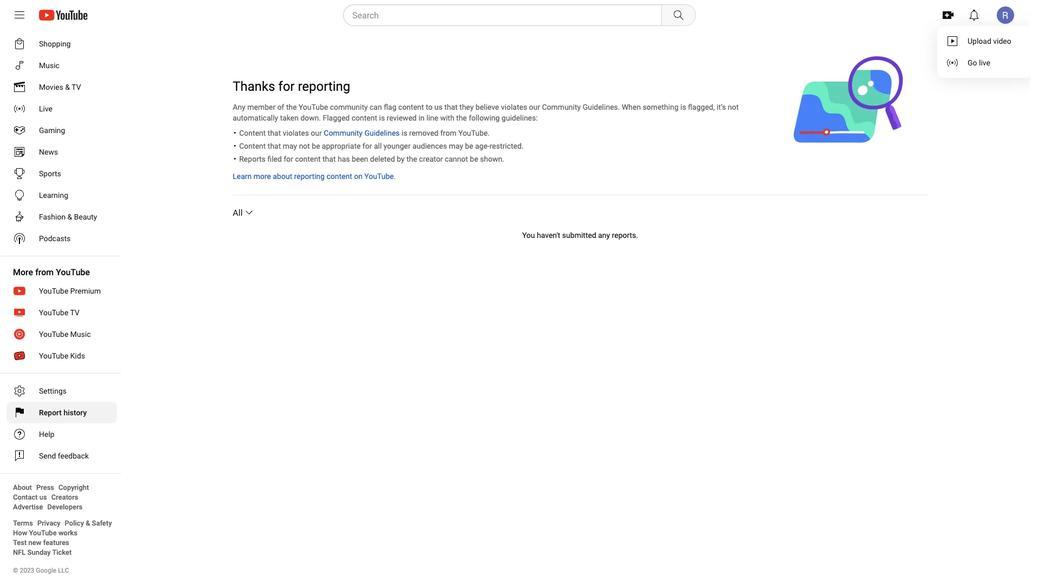 Task type: locate. For each thing, give the bounding box(es) containing it.
& right movies
[[65, 83, 70, 91]]

with
[[440, 113, 455, 122]]

that up with
[[445, 103, 458, 112]]

1 vertical spatial for
[[363, 142, 372, 151]]

2 horizontal spatial is
[[681, 103, 686, 112]]

reporting up the community
[[298, 79, 350, 94]]

our down down.
[[311, 129, 322, 138]]

1 horizontal spatial from
[[441, 129, 457, 138]]

1 vertical spatial from
[[35, 267, 54, 277]]

youtube premium link
[[6, 280, 117, 302], [6, 280, 117, 302]]

that
[[445, 103, 458, 112], [268, 129, 281, 138], [268, 142, 281, 151], [323, 155, 336, 164]]

1 horizontal spatial youtube.
[[459, 129, 490, 138]]

youtube kids
[[39, 352, 85, 361]]

google
[[36, 567, 56, 575]]

cannot
[[445, 155, 468, 164]]

community
[[330, 103, 368, 112]]

1 horizontal spatial our
[[529, 103, 540, 112]]

content inside content that violates our community guidelines is removed from youtube. content that may not be appropriate for all younger audiences may be age-restricted. reports filed for content that has been deleted by the creator cannot be shown.
[[295, 155, 321, 164]]

0 horizontal spatial from
[[35, 267, 54, 277]]

that inside "any member of the youtube community can flag content to us that they believe violates our community guidelines. when something is flagged, it's not automatically taken down. flagged content is reviewed in line with the following guidelines:"
[[445, 103, 458, 112]]

0 vertical spatial content
[[239, 129, 266, 138]]

nfl
[[13, 549, 26, 557]]

go live link
[[938, 52, 1033, 74], [938, 52, 1033, 74]]

for up of
[[278, 79, 295, 94]]

deleted
[[370, 155, 395, 164]]

1 vertical spatial the
[[456, 113, 467, 122]]

1 vertical spatial youtube.
[[365, 172, 396, 181]]

1 vertical spatial our
[[311, 129, 322, 138]]

tv right movies
[[72, 83, 81, 91]]

for right filed
[[284, 155, 293, 164]]

tv down youtube premium
[[70, 308, 80, 317]]

you haven't submitted any reports.
[[522, 231, 638, 240]]

the down they
[[456, 113, 467, 122]]

all button
[[233, 206, 256, 219]]

youtube music
[[39, 330, 91, 339]]

guidelines.
[[583, 103, 620, 112]]

age-
[[475, 142, 490, 151]]

& right policy
[[86, 519, 90, 528]]

haven't
[[537, 231, 561, 240]]

been
[[352, 155, 368, 164]]

1 horizontal spatial the
[[407, 155, 417, 164]]

how
[[13, 529, 27, 537]]

youtube kids link
[[6, 345, 117, 367], [6, 345, 117, 367]]

is inside content that violates our community guidelines is removed from youtube. content that may not be appropriate for all younger audiences may be age-restricted. reports filed for content that has been deleted by the creator cannot be shown.
[[402, 129, 407, 138]]

& for beauty
[[67, 212, 72, 221]]

learning
[[39, 191, 68, 200]]

sports
[[39, 169, 61, 178]]

not right it's
[[728, 103, 739, 112]]

1 vertical spatial &
[[67, 212, 72, 221]]

our
[[529, 103, 540, 112], [311, 129, 322, 138]]

1 horizontal spatial community
[[542, 103, 581, 112]]

youtube. up age-
[[459, 129, 490, 138]]

community left guidelines.
[[542, 103, 581, 112]]

community
[[542, 103, 581, 112], [324, 129, 363, 138]]

privacy link
[[37, 519, 60, 528]]

content up learn more about reporting content on youtube.
[[295, 155, 321, 164]]

is up "younger"
[[402, 129, 407, 138]]

the right by
[[407, 155, 417, 164]]

more from youtube
[[13, 267, 90, 277]]

music up kids
[[70, 330, 91, 339]]

features
[[43, 539, 69, 547]]

& left the beauty
[[67, 212, 72, 221]]

community up appropriate
[[324, 129, 363, 138]]

podcasts link
[[6, 228, 117, 250], [6, 228, 117, 250]]

shown.
[[480, 155, 505, 164]]

send feedback link
[[6, 446, 117, 467], [6, 446, 117, 467]]

youtube up down.
[[299, 103, 328, 112]]

0 horizontal spatial community
[[324, 129, 363, 138]]

youtube.
[[459, 129, 490, 138], [365, 172, 396, 181]]

community inside "any member of the youtube community can flag content to us that they believe violates our community guidelines. when something is flagged, it's not automatically taken down. flagged content is reviewed in line with the following guidelines:"
[[542, 103, 581, 112]]

upload video link
[[938, 30, 1033, 52], [938, 30, 1033, 52]]

send feedback
[[39, 452, 89, 461]]

from down with
[[441, 129, 457, 138]]

shopping link
[[6, 33, 117, 55], [6, 33, 117, 55]]

2 vertical spatial &
[[86, 519, 90, 528]]

us right to
[[435, 103, 443, 112]]

1 vertical spatial music
[[70, 330, 91, 339]]

us
[[435, 103, 443, 112], [39, 493, 47, 502]]

youtube. down deleted
[[365, 172, 396, 181]]

be down age-
[[470, 155, 478, 164]]

0 vertical spatial not
[[728, 103, 739, 112]]

is down can
[[379, 113, 385, 122]]

not down down.
[[299, 142, 310, 151]]

youtube. inside content that violates our community guidelines is removed from youtube. content that may not be appropriate for all younger audiences may be age-restricted. reports filed for content that has been deleted by the creator cannot be shown.
[[459, 129, 490, 138]]

0 vertical spatial from
[[441, 129, 457, 138]]

Search text field
[[352, 8, 659, 22]]

1 vertical spatial us
[[39, 493, 47, 502]]

youtube left kids
[[39, 352, 68, 361]]

reporting right "about"
[[294, 172, 325, 181]]

1 horizontal spatial is
[[402, 129, 407, 138]]

younger
[[384, 142, 411, 151]]

0 vertical spatial violates
[[501, 103, 527, 112]]

1 vertical spatial content
[[239, 142, 266, 151]]

tv
[[72, 83, 81, 91], [70, 308, 80, 317]]

learn more about reporting content on youtube.
[[233, 172, 396, 181]]

policy & safety link
[[65, 519, 112, 528]]

reviewed
[[387, 113, 417, 122]]

reporting inside learn more about reporting content on youtube. link
[[294, 172, 325, 181]]

press
[[36, 484, 54, 492]]

2 vertical spatial is
[[402, 129, 407, 138]]

policy
[[65, 519, 84, 528]]

1 horizontal spatial not
[[728, 103, 739, 112]]

0 horizontal spatial may
[[283, 142, 297, 151]]

it's
[[717, 103, 726, 112]]

1 content from the top
[[239, 129, 266, 138]]

1 horizontal spatial may
[[449, 142, 463, 151]]

0 vertical spatial reporting
[[298, 79, 350, 94]]

live link
[[6, 98, 117, 120], [6, 98, 117, 120]]

0 vertical spatial us
[[435, 103, 443, 112]]

1 vertical spatial tv
[[70, 308, 80, 317]]

from right more
[[35, 267, 54, 277]]

fashion & beauty link
[[6, 206, 117, 228], [6, 206, 117, 228]]

1 vertical spatial reporting
[[294, 172, 325, 181]]

upload video
[[968, 37, 1012, 45]]

about press copyright contact us creators advertise developers
[[13, 484, 89, 511]]

llc
[[58, 567, 69, 575]]

0 vertical spatial youtube.
[[459, 129, 490, 138]]

youtube inside terms privacy policy & safety how youtube works test new features nfl sunday ticket
[[29, 529, 57, 537]]

0 horizontal spatial violates
[[283, 129, 309, 138]]

to
[[426, 103, 433, 112]]

0 horizontal spatial us
[[39, 493, 47, 502]]

be
[[312, 142, 320, 151], [465, 142, 473, 151], [470, 155, 478, 164]]

for left "all"
[[363, 142, 372, 151]]

live
[[979, 58, 991, 67]]

gaming link
[[6, 120, 117, 141], [6, 120, 117, 141]]

0 vertical spatial music
[[39, 61, 59, 70]]

0 horizontal spatial youtube.
[[365, 172, 396, 181]]

down.
[[301, 113, 321, 122]]

0 vertical spatial our
[[529, 103, 540, 112]]

0 horizontal spatial the
[[286, 103, 297, 112]]

1 horizontal spatial us
[[435, 103, 443, 112]]

0 vertical spatial community
[[542, 103, 581, 112]]

member
[[247, 103, 276, 112]]

appropriate
[[322, 142, 361, 151]]

music link
[[6, 55, 117, 76], [6, 55, 117, 76]]

youtube up test new features link
[[29, 529, 57, 537]]

0 vertical spatial is
[[681, 103, 686, 112]]

our up the "guidelines:"
[[529, 103, 540, 112]]

youtube up youtube premium
[[56, 267, 90, 277]]

more
[[254, 172, 271, 181]]

the
[[286, 103, 297, 112], [456, 113, 467, 122], [407, 155, 417, 164]]

1 vertical spatial not
[[299, 142, 310, 151]]

0 vertical spatial the
[[286, 103, 297, 112]]

1 horizontal spatial violates
[[501, 103, 527, 112]]

us down press link
[[39, 493, 47, 502]]

new
[[28, 539, 41, 547]]

for
[[278, 79, 295, 94], [363, 142, 372, 151], [284, 155, 293, 164]]

music up movies
[[39, 61, 59, 70]]

content down automatically
[[239, 129, 266, 138]]

may down the taken
[[283, 142, 297, 151]]

sports link
[[6, 163, 117, 185], [6, 163, 117, 185]]

the right of
[[286, 103, 297, 112]]

None search field
[[324, 4, 698, 26]]

something
[[643, 103, 679, 112]]

0 vertical spatial &
[[65, 83, 70, 91]]

1 horizontal spatial music
[[70, 330, 91, 339]]

2 vertical spatial the
[[407, 155, 417, 164]]

our inside content that violates our community guidelines is removed from youtube. content that may not be appropriate for all younger audiences may be age-restricted. reports filed for content that has been deleted by the creator cannot be shown.
[[311, 129, 322, 138]]

gaming
[[39, 126, 65, 135]]

learning link
[[6, 185, 117, 206], [6, 185, 117, 206]]

following
[[469, 113, 500, 122]]

content up reviewed
[[398, 103, 424, 112]]

is left flagged,
[[681, 103, 686, 112]]

report history link
[[6, 402, 117, 424], [6, 402, 117, 424]]

violates inside content that violates our community guidelines is removed from youtube. content that may not be appropriate for all younger audiences may be age-restricted. reports filed for content that has been deleted by the creator cannot be shown.
[[283, 129, 309, 138]]

in
[[419, 113, 425, 122]]

violates up the "guidelines:"
[[501, 103, 527, 112]]

0 horizontal spatial not
[[299, 142, 310, 151]]

developers
[[47, 503, 83, 511]]

content up reports
[[239, 142, 266, 151]]

youtube tv
[[39, 308, 80, 317]]

may up cannot
[[449, 142, 463, 151]]

1 vertical spatial community
[[324, 129, 363, 138]]

1 vertical spatial violates
[[283, 129, 309, 138]]

& for tv
[[65, 83, 70, 91]]

history
[[64, 408, 87, 417]]

flag
[[384, 103, 397, 112]]

1 vertical spatial is
[[379, 113, 385, 122]]

violates down the taken
[[283, 129, 309, 138]]

settings link
[[6, 381, 117, 402], [6, 381, 117, 402]]

0 horizontal spatial our
[[311, 129, 322, 138]]

not inside content that violates our community guidelines is removed from youtube. content that may not be appropriate for all younger audiences may be age-restricted. reports filed for content that has been deleted by the creator cannot be shown.
[[299, 142, 310, 151]]

podcasts
[[39, 234, 71, 243]]

advertise link
[[13, 502, 43, 512]]



Task type: describe. For each thing, give the bounding box(es) containing it.
the inside content that violates our community guidelines is removed from youtube. content that may not be appropriate for all younger audiences may be age-restricted. reports filed for content that has been deleted by the creator cannot be shown.
[[407, 155, 417, 164]]

us inside about press copyright contact us creators advertise developers
[[39, 493, 47, 502]]

copyright
[[59, 484, 89, 492]]

about
[[13, 484, 32, 492]]

video
[[994, 37, 1012, 45]]

nfl sunday ticket link
[[13, 548, 72, 558]]

thanks
[[233, 79, 275, 94]]

press link
[[36, 483, 54, 493]]

how youtube works link
[[13, 528, 77, 538]]

creator
[[419, 155, 443, 164]]

live
[[39, 104, 53, 113]]

youtube up the youtube music
[[39, 308, 68, 317]]

0 horizontal spatial is
[[379, 113, 385, 122]]

learn more about reporting content on youtube. link
[[233, 171, 396, 182]]

fashion
[[39, 212, 66, 221]]

on
[[354, 172, 363, 181]]

copyright link
[[59, 483, 89, 493]]

kids
[[70, 352, 85, 361]]

2 vertical spatial for
[[284, 155, 293, 164]]

© 2023 google llc
[[13, 567, 69, 575]]

all
[[233, 208, 243, 218]]

restricted.
[[490, 142, 524, 151]]

audiences
[[413, 142, 447, 151]]

2 may from the left
[[449, 142, 463, 151]]

contact us link
[[13, 493, 47, 502]]

not inside "any member of the youtube community can flag content to us that they believe violates our community guidelines. when something is flagged, it's not automatically taken down. flagged content is reviewed in line with the following guidelines:"
[[728, 103, 739, 112]]

about link
[[13, 483, 32, 493]]

0 vertical spatial tv
[[72, 83, 81, 91]]

settings
[[39, 387, 67, 396]]

can
[[370, 103, 382, 112]]

be left age-
[[465, 142, 473, 151]]

be left appropriate
[[312, 142, 320, 151]]

learn
[[233, 172, 252, 181]]

our inside "any member of the youtube community can flag content to us that they believe violates our community guidelines. when something is flagged, it's not automatically taken down. flagged content is reviewed in line with the following guidelines:"
[[529, 103, 540, 112]]

from inside content that violates our community guidelines is removed from youtube. content that may not be appropriate for all younger audiences may be age-restricted. reports filed for content that has been deleted by the creator cannot be shown.
[[441, 129, 457, 138]]

automatically
[[233, 113, 278, 122]]

go live
[[968, 58, 991, 67]]

of
[[277, 103, 284, 112]]

developers link
[[47, 502, 83, 512]]

movies & tv
[[39, 83, 81, 91]]

safety
[[92, 519, 112, 528]]

line
[[427, 113, 438, 122]]

0 horizontal spatial music
[[39, 61, 59, 70]]

& inside terms privacy policy & safety how youtube works test new features nfl sunday ticket
[[86, 519, 90, 528]]

all
[[374, 142, 382, 151]]

send
[[39, 452, 56, 461]]

believe
[[476, 103, 499, 112]]

test new features link
[[13, 538, 69, 548]]

taken
[[280, 113, 299, 122]]

contact
[[13, 493, 38, 502]]

youtube down more from youtube
[[39, 287, 68, 296]]

that left 'has'
[[323, 155, 336, 164]]

1 may from the left
[[283, 142, 297, 151]]

avatar image image
[[997, 6, 1015, 24]]

report
[[39, 408, 62, 417]]

feedback
[[58, 452, 89, 461]]

reports.
[[612, 231, 638, 240]]

0 vertical spatial for
[[278, 79, 295, 94]]

more
[[13, 267, 33, 277]]

submitted
[[562, 231, 597, 240]]

youtube down youtube tv
[[39, 330, 68, 339]]

help
[[39, 430, 54, 439]]

movies
[[39, 83, 63, 91]]

terms privacy policy & safety how youtube works test new features nfl sunday ticket
[[13, 519, 112, 557]]

that up filed
[[268, 142, 281, 151]]

report history
[[39, 408, 87, 417]]

©
[[13, 567, 18, 575]]

content down 'has'
[[327, 172, 352, 181]]

terms link
[[13, 519, 33, 528]]

you
[[522, 231, 535, 240]]

violates inside "any member of the youtube community can flag content to us that they believe violates our community guidelines. when something is flagged, it's not automatically taken down. flagged content is reviewed in line with the following guidelines:"
[[501, 103, 527, 112]]

works
[[58, 529, 77, 537]]

community guidelines link
[[324, 128, 400, 139]]

community inside content that violates our community guidelines is removed from youtube. content that may not be appropriate for all younger audiences may be age-restricted. reports filed for content that has been deleted by the creator cannot be shown.
[[324, 129, 363, 138]]

upload
[[968, 37, 992, 45]]

advertise
[[13, 503, 43, 511]]

fashion & beauty
[[39, 212, 97, 221]]

shopping
[[39, 39, 71, 48]]

filed
[[268, 155, 282, 164]]

guidelines:
[[502, 113, 538, 122]]

youtube premium
[[39, 287, 101, 296]]

by
[[397, 155, 405, 164]]

ticket
[[52, 549, 72, 557]]

go
[[968, 58, 978, 67]]

us inside "any member of the youtube community can flag content to us that they believe violates our community guidelines. when something is flagged, it's not automatically taken down. flagged content is reviewed in line with the following guidelines:"
[[435, 103, 443, 112]]

reports
[[239, 155, 266, 164]]

terms
[[13, 519, 33, 528]]

guidelines
[[365, 129, 400, 138]]

youtube. inside learn more about reporting content on youtube. link
[[365, 172, 396, 181]]

creators
[[51, 493, 78, 502]]

that down the taken
[[268, 129, 281, 138]]

2 horizontal spatial the
[[456, 113, 467, 122]]

2 content from the top
[[239, 142, 266, 151]]

flagged
[[323, 113, 350, 122]]

content up community guidelines link
[[352, 113, 377, 122]]

privacy
[[37, 519, 60, 528]]

youtube inside "any member of the youtube community can flag content to us that they believe violates our community guidelines. when something is flagged, it's not automatically taken down. flagged content is reviewed in line with the following guidelines:"
[[299, 103, 328, 112]]



Task type: vqa. For each thing, say whether or not it's contained in the screenshot.
World's
no



